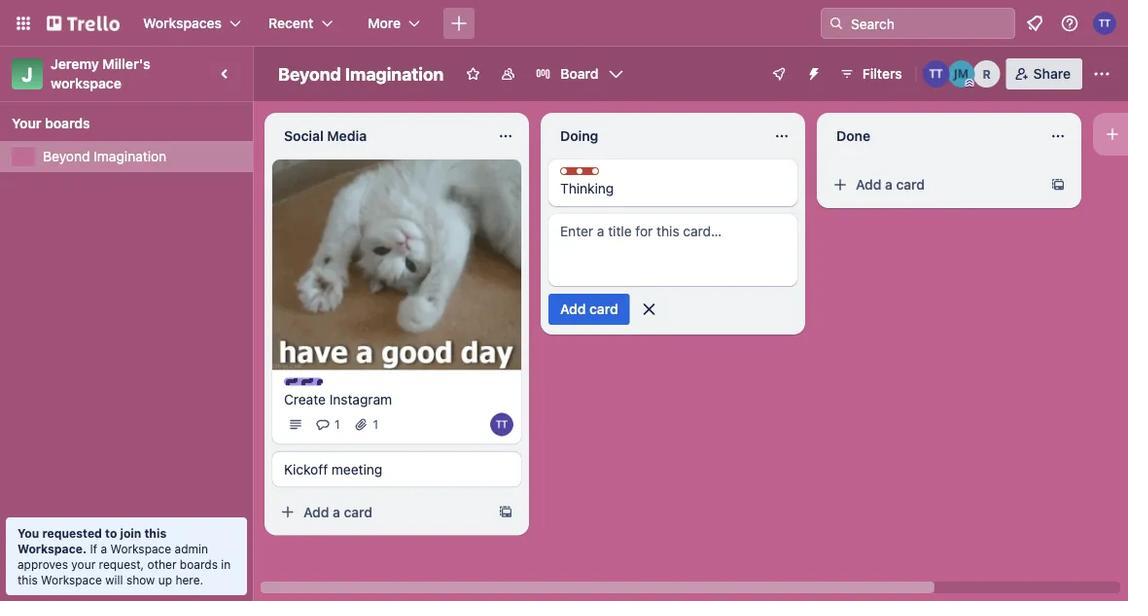 Task type: vqa. For each thing, say whether or not it's contained in the screenshot.
Template
no



Task type: locate. For each thing, give the bounding box(es) containing it.
add for social media
[[304, 504, 329, 520]]

2 vertical spatial a
[[101, 542, 107, 556]]

2 horizontal spatial a
[[886, 177, 893, 193]]

boards inside your boards with 1 items element
[[45, 115, 90, 131]]

1 vertical spatial this
[[18, 573, 38, 587]]

1 1 from the left
[[335, 418, 340, 431]]

recent button
[[257, 8, 345, 39]]

0 horizontal spatial add
[[304, 504, 329, 520]]

add down the kickoff at the left bottom of the page
[[304, 504, 329, 520]]

1 horizontal spatial create from template… image
[[1051, 177, 1066, 193]]

kickoff meeting
[[284, 461, 383, 477]]

1 vertical spatial a
[[333, 504, 340, 520]]

add a card down done
[[856, 177, 925, 193]]

1 vertical spatial add a card button
[[272, 497, 490, 528]]

card left cancel icon in the right of the page
[[590, 301, 618, 317]]

1 horizontal spatial add
[[560, 301, 586, 317]]

1 horizontal spatial imagination
[[345, 63, 444, 84]]

imagination down more popup button
[[345, 63, 444, 84]]

power ups image
[[771, 66, 787, 82]]

requested
[[42, 526, 102, 540]]

0 horizontal spatial a
[[101, 542, 107, 556]]

doing
[[560, 128, 599, 144]]

thinking link
[[560, 179, 786, 198]]

create from template… image for done
[[1051, 177, 1066, 193]]

share button
[[1007, 58, 1083, 90]]

1 vertical spatial card
[[590, 301, 618, 317]]

beyond imagination down your boards with 1 items element
[[43, 148, 167, 164]]

0 vertical spatial this
[[144, 526, 167, 540]]

0 horizontal spatial add a card
[[304, 504, 373, 520]]

terry turtle (terryturtle) image
[[1094, 12, 1117, 35], [490, 413, 514, 436]]

1 horizontal spatial 1
[[373, 418, 379, 431]]

thinking
[[560, 180, 614, 197]]

imagination
[[345, 63, 444, 84], [94, 148, 167, 164]]

0 vertical spatial create from template… image
[[1051, 177, 1066, 193]]

workspace visible image
[[500, 66, 516, 82]]

thoughts thinking
[[560, 168, 633, 197]]

add inside button
[[560, 301, 586, 317]]

1 vertical spatial terry turtle (terryturtle) image
[[490, 413, 514, 436]]

card down meeting
[[344, 504, 373, 520]]

1 vertical spatial create from template… image
[[498, 504, 514, 520]]

1 down 'create instagram' at the bottom left of page
[[335, 418, 340, 431]]

workspaces
[[143, 15, 222, 31]]

color: purple, title: none image
[[284, 378, 323, 386]]

2 horizontal spatial add
[[856, 177, 882, 193]]

if a workspace admin approves your request, other boards in this workspace will show up here.
[[18, 542, 231, 587]]

0 vertical spatial add
[[856, 177, 882, 193]]

your
[[71, 558, 96, 571]]

0 vertical spatial boards
[[45, 115, 90, 131]]

0 horizontal spatial card
[[344, 504, 373, 520]]

terry turtle (terryturtle) image
[[923, 60, 950, 88]]

0 horizontal spatial 1
[[335, 418, 340, 431]]

1 horizontal spatial boards
[[180, 558, 218, 571]]

0 vertical spatial add a card button
[[825, 169, 1043, 200]]

back to home image
[[47, 8, 120, 39]]

1 horizontal spatial beyond
[[278, 63, 341, 84]]

imagination down your boards with 1 items element
[[94, 148, 167, 164]]

add left cancel icon in the right of the page
[[560, 301, 586, 317]]

filters button
[[834, 58, 908, 90]]

kickoff meeting link
[[284, 460, 510, 479]]

a down kickoff meeting
[[333, 504, 340, 520]]

1 vertical spatial beyond
[[43, 148, 90, 164]]

workspace.
[[18, 542, 87, 556]]

1 vertical spatial boards
[[180, 558, 218, 571]]

Doing text field
[[549, 121, 763, 152]]

2 1 from the left
[[373, 418, 379, 431]]

beyond down recent popup button
[[278, 63, 341, 84]]

add a card button down kickoff meeting link
[[272, 497, 490, 528]]

0 vertical spatial a
[[886, 177, 893, 193]]

this
[[144, 526, 167, 540], [18, 573, 38, 587]]

open information menu image
[[1061, 14, 1080, 33]]

this down approves
[[18, 573, 38, 587]]

card for social media
[[344, 504, 373, 520]]

this member is an admin of this board. image
[[966, 79, 975, 88]]

2 vertical spatial add
[[304, 504, 329, 520]]

card down done "text box"
[[897, 177, 925, 193]]

0 horizontal spatial beyond
[[43, 148, 90, 164]]

imagination inside 'link'
[[94, 148, 167, 164]]

0 horizontal spatial workspace
[[41, 573, 102, 587]]

create
[[284, 391, 326, 407]]

add a card button for social media
[[272, 497, 490, 528]]

your boards with 1 items element
[[12, 112, 232, 135]]

0 horizontal spatial add a card button
[[272, 497, 490, 528]]

kickoff
[[284, 461, 328, 477]]

will
[[105, 573, 123, 587]]

add a card down kickoff meeting
[[304, 504, 373, 520]]

create from template… image for social media
[[498, 504, 514, 520]]

0 horizontal spatial beyond imagination
[[43, 148, 167, 164]]

boards down admin
[[180, 558, 218, 571]]

1 horizontal spatial add a card button
[[825, 169, 1043, 200]]

beyond imagination
[[278, 63, 444, 84], [43, 148, 167, 164]]

a down done "text box"
[[886, 177, 893, 193]]

primary element
[[0, 0, 1129, 47]]

add a card for social media
[[304, 504, 373, 520]]

1 horizontal spatial this
[[144, 526, 167, 540]]

add
[[856, 177, 882, 193], [560, 301, 586, 317], [304, 504, 329, 520]]

0 vertical spatial terry turtle (terryturtle) image
[[1094, 12, 1117, 35]]

1 horizontal spatial workspace
[[110, 542, 171, 556]]

workspace down join
[[110, 542, 171, 556]]

boards inside if a workspace admin approves your request, other boards in this workspace will show up here.
[[180, 558, 218, 571]]

2 horizontal spatial card
[[897, 177, 925, 193]]

add a card button
[[825, 169, 1043, 200], [272, 497, 490, 528]]

add down done
[[856, 177, 882, 193]]

0 horizontal spatial imagination
[[94, 148, 167, 164]]

a for done
[[886, 177, 893, 193]]

add a card button down done "text box"
[[825, 169, 1043, 200]]

workspace navigation collapse icon image
[[212, 60, 239, 88]]

0 vertical spatial imagination
[[345, 63, 444, 84]]

thoughts
[[580, 168, 633, 182]]

a right 'if' at the bottom of page
[[101, 542, 107, 556]]

0 vertical spatial beyond imagination
[[278, 63, 444, 84]]

0 horizontal spatial create from template… image
[[498, 504, 514, 520]]

1
[[335, 418, 340, 431], [373, 418, 379, 431]]

0 vertical spatial add a card
[[856, 177, 925, 193]]

1 vertical spatial beyond imagination
[[43, 148, 167, 164]]

you
[[18, 526, 39, 540]]

beyond
[[278, 63, 341, 84], [43, 148, 90, 164]]

1 vertical spatial imagination
[[94, 148, 167, 164]]

Search field
[[845, 9, 1015, 38]]

boards
[[45, 115, 90, 131], [180, 558, 218, 571]]

0 vertical spatial workspace
[[110, 542, 171, 556]]

0 vertical spatial beyond
[[278, 63, 341, 84]]

media
[[327, 128, 367, 144]]

a for social media
[[333, 504, 340, 520]]

workspace down your
[[41, 573, 102, 587]]

create from template… image
[[1051, 177, 1066, 193], [498, 504, 514, 520]]

board
[[561, 66, 599, 82]]

r
[[983, 67, 991, 81]]

jeremy miller's workspace
[[51, 56, 154, 91]]

0 horizontal spatial this
[[18, 573, 38, 587]]

add a card
[[856, 177, 925, 193], [304, 504, 373, 520]]

0 vertical spatial card
[[897, 177, 925, 193]]

beyond imagination inside text box
[[278, 63, 444, 84]]

workspace
[[110, 542, 171, 556], [41, 573, 102, 587]]

a
[[886, 177, 893, 193], [333, 504, 340, 520], [101, 542, 107, 556]]

request,
[[99, 558, 144, 571]]

1 horizontal spatial card
[[590, 301, 618, 317]]

1 horizontal spatial beyond imagination
[[278, 63, 444, 84]]

add card
[[560, 301, 618, 317]]

filters
[[863, 66, 903, 82]]

beyond inside text box
[[278, 63, 341, 84]]

2 vertical spatial card
[[344, 504, 373, 520]]

1 horizontal spatial a
[[333, 504, 340, 520]]

rubyanndersson (rubyanndersson) image
[[974, 60, 1001, 88]]

card
[[897, 177, 925, 193], [590, 301, 618, 317], [344, 504, 373, 520]]

this right join
[[144, 526, 167, 540]]

workspace
[[51, 75, 122, 91]]

1 down instagram
[[373, 418, 379, 431]]

0 horizontal spatial boards
[[45, 115, 90, 131]]

beyond down your boards
[[43, 148, 90, 164]]

boards right your
[[45, 115, 90, 131]]

1 horizontal spatial add a card
[[856, 177, 925, 193]]

jeremy
[[51, 56, 99, 72]]

imagination inside text box
[[345, 63, 444, 84]]

1 vertical spatial add a card
[[304, 504, 373, 520]]

beyond imagination down more
[[278, 63, 444, 84]]

if
[[90, 542, 97, 556]]

1 vertical spatial add
[[560, 301, 586, 317]]

card for done
[[897, 177, 925, 193]]



Task type: describe. For each thing, give the bounding box(es) containing it.
up
[[158, 573, 172, 587]]

add a card button for done
[[825, 169, 1043, 200]]

show
[[126, 573, 155, 587]]

to
[[105, 526, 117, 540]]

social media
[[284, 128, 367, 144]]

Board name text field
[[269, 58, 454, 90]]

this inside if a workspace admin approves your request, other boards in this workspace will show up here.
[[18, 573, 38, 587]]

workspaces button
[[131, 8, 253, 39]]

1 vertical spatial workspace
[[41, 573, 102, 587]]

here.
[[176, 573, 204, 587]]

you requested to join this workspace.
[[18, 526, 167, 556]]

admin
[[175, 542, 208, 556]]

beyond imagination inside 'link'
[[43, 148, 167, 164]]

Social Media text field
[[272, 121, 486, 152]]

instagram
[[330, 391, 392, 407]]

join
[[120, 526, 141, 540]]

jeremy miller (jeremymiller198) image
[[948, 60, 976, 88]]

automation image
[[799, 58, 826, 86]]

share
[[1034, 66, 1071, 82]]

1 horizontal spatial terry turtle (terryturtle) image
[[1094, 12, 1117, 35]]

more button
[[356, 8, 432, 39]]

social
[[284, 128, 324, 144]]

Done text field
[[825, 121, 1039, 152]]

card inside button
[[590, 301, 618, 317]]

star or unstar board image
[[465, 66, 481, 82]]

a inside if a workspace admin approves your request, other boards in this workspace will show up here.
[[101, 542, 107, 556]]

approves
[[18, 558, 68, 571]]

j
[[22, 62, 33, 85]]

0 notifications image
[[1024, 12, 1047, 35]]

this inside you requested to join this workspace.
[[144, 526, 167, 540]]

your boards
[[12, 115, 90, 131]]

board button
[[528, 58, 632, 90]]

r button
[[974, 60, 1001, 88]]

in
[[221, 558, 231, 571]]

create instagram link
[[284, 390, 510, 409]]

done
[[837, 128, 871, 144]]

create instagram
[[284, 391, 392, 407]]

your
[[12, 115, 41, 131]]

Enter a title for this card… text field
[[549, 214, 798, 286]]

other
[[147, 558, 177, 571]]

create board or workspace image
[[450, 14, 469, 33]]

add a card for done
[[856, 177, 925, 193]]

add for done
[[856, 177, 882, 193]]

add card button
[[549, 294, 630, 325]]

beyond imagination link
[[43, 147, 241, 166]]

color: bold red, title: "thoughts" element
[[560, 167, 633, 182]]

cancel image
[[640, 300, 659, 319]]

recent
[[269, 15, 314, 31]]

miller's
[[103, 56, 151, 72]]

show menu image
[[1093, 64, 1112, 84]]

beyond inside 'link'
[[43, 148, 90, 164]]

search image
[[829, 16, 845, 31]]

more
[[368, 15, 401, 31]]

0 horizontal spatial terry turtle (terryturtle) image
[[490, 413, 514, 436]]

meeting
[[332, 461, 383, 477]]



